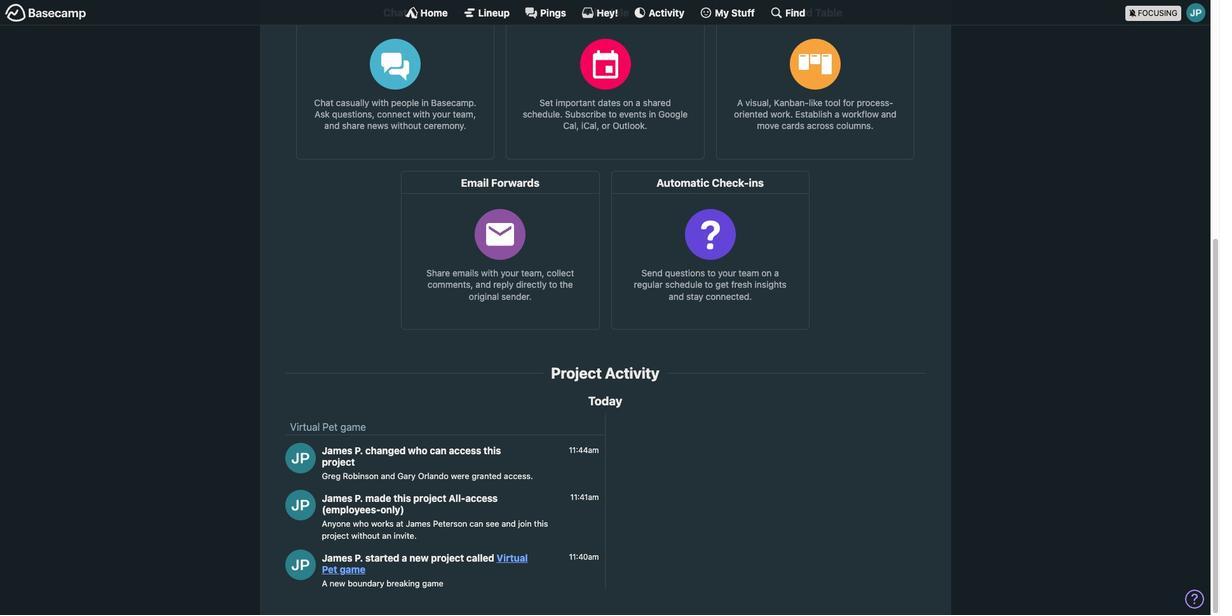 Task type: describe. For each thing, give the bounding box(es) containing it.
virtual for virtual pet game link to the top
[[290, 422, 320, 433]]

at
[[396, 519, 404, 529]]

home link
[[405, 6, 448, 19]]

only)
[[381, 504, 404, 515]]

who inside anyone who works at james peterson can see and join this project without an invite.
[[353, 519, 369, 529]]

this inside james p. changed who can access this project
[[484, 445, 501, 457]]

project inside james p. changed who can access this project
[[322, 457, 355, 468]]

switch accounts image
[[5, 3, 86, 23]]

focusing button
[[1125, 0, 1211, 25]]

james inside anyone who works at james peterson can see and join this project without an invite.
[[406, 519, 431, 529]]

my stuff
[[715, 7, 755, 18]]

0 vertical spatial pet
[[323, 422, 338, 433]]

can inside james p. changed who can access this project
[[430, 445, 447, 457]]

0 vertical spatial virtual pet game link
[[290, 422, 366, 433]]

0 vertical spatial and
[[381, 471, 395, 481]]

anyone
[[322, 519, 351, 529]]

james for started
[[322, 552, 352, 564]]

gary
[[398, 471, 416, 481]]

focusing
[[1138, 8, 1178, 17]]

james peterson image inside focusing popup button
[[1187, 3, 1206, 22]]

virtual pet game for virtual pet game link to the top
[[290, 422, 366, 433]]

11:44am
[[569, 446, 599, 455]]

orlando
[[418, 471, 449, 481]]

robinson
[[343, 471, 379, 481]]

boundary
[[348, 578, 384, 589]]

changed
[[365, 445, 406, 457]]

p. for changed
[[355, 445, 363, 457]]

project
[[551, 364, 602, 382]]

11:41am element
[[571, 493, 599, 502]]

access inside james p. changed who can access this project
[[449, 445, 481, 457]]

invite.
[[394, 531, 417, 541]]

my stuff button
[[700, 6, 755, 19]]

game for virtual pet game link to the top
[[340, 422, 366, 433]]

lineup
[[478, 7, 510, 18]]

breaking
[[387, 578, 420, 589]]

called
[[467, 552, 494, 564]]

1 vertical spatial pet
[[322, 564, 337, 575]]

1 vertical spatial activity
[[605, 364, 660, 382]]

virtual pet game for the bottom virtual pet game link
[[322, 552, 528, 575]]

my
[[715, 7, 729, 18]]

greg robinson and gary orlando were granted access.
[[322, 471, 533, 481]]

were
[[451, 471, 469, 481]]

game for the bottom virtual pet game link
[[340, 564, 366, 575]]

project inside anyone who works at james peterson can see and join this project without an invite.
[[322, 531, 349, 541]]



Task type: vqa. For each thing, say whether or not it's contained in the screenshot.
tools
no



Task type: locate. For each thing, give the bounding box(es) containing it.
11:41am
[[571, 493, 599, 502]]

1 vertical spatial this
[[394, 493, 411, 504]]

(employees-
[[322, 504, 381, 515]]

join
[[518, 519, 532, 529]]

james up the invite.
[[406, 519, 431, 529]]

james peterson image
[[285, 443, 316, 473]]

can inside anyone who works at james peterson can see and join this project without an invite.
[[470, 519, 483, 529]]

0 vertical spatial james peterson image
[[1187, 3, 1206, 22]]

2 horizontal spatial this
[[534, 519, 548, 529]]

2 vertical spatial game
[[422, 578, 444, 589]]

project
[[322, 457, 355, 468], [413, 493, 447, 504], [322, 531, 349, 541], [431, 552, 464, 564]]

james p. made this project all-access (employees-only)
[[322, 493, 498, 515]]

1 horizontal spatial this
[[484, 445, 501, 457]]

access inside james p. made this project all-access (employees-only)
[[465, 493, 498, 504]]

new right the a
[[330, 578, 346, 589]]

2 vertical spatial this
[[534, 519, 548, 529]]

a
[[322, 578, 327, 589]]

today
[[588, 394, 622, 408]]

1 vertical spatial new
[[330, 578, 346, 589]]

11:40am element
[[569, 553, 599, 562]]

this up the granted
[[484, 445, 501, 457]]

0 vertical spatial this
[[484, 445, 501, 457]]

1 horizontal spatial new
[[410, 552, 429, 564]]

0 vertical spatial new
[[410, 552, 429, 564]]

find
[[786, 7, 806, 18]]

0 horizontal spatial this
[[394, 493, 411, 504]]

home
[[421, 7, 448, 18]]

pings
[[540, 7, 566, 18]]

p. inside james p. changed who can access this project
[[355, 445, 363, 457]]

a new boundary breaking game
[[322, 578, 444, 589]]

1 horizontal spatial and
[[502, 519, 516, 529]]

p. down 'without'
[[355, 552, 363, 564]]

0 vertical spatial virtual
[[290, 422, 320, 433]]

p. for made
[[355, 493, 363, 504]]

activity up today on the bottom of the page
[[605, 364, 660, 382]]

p. for started
[[355, 552, 363, 564]]

p. inside james p. made this project all-access (employees-only)
[[355, 493, 363, 504]]

new right a
[[410, 552, 429, 564]]

p.
[[355, 445, 363, 457], [355, 493, 363, 504], [355, 552, 363, 564]]

project down the greg robinson and gary orlando were granted access.
[[413, 493, 447, 504]]

project activity
[[551, 364, 660, 382]]

activity link
[[634, 6, 685, 19]]

1 vertical spatial who
[[353, 519, 369, 529]]

stuff
[[731, 7, 755, 18]]

and left gary
[[381, 471, 395, 481]]

hey!
[[597, 7, 618, 18]]

1 vertical spatial james peterson image
[[285, 490, 316, 521]]

2 p. from the top
[[355, 493, 363, 504]]

and inside anyone who works at james peterson can see and join this project without an invite.
[[502, 519, 516, 529]]

james up the a
[[322, 552, 352, 564]]

virtual pet game up the breaking
[[322, 552, 528, 575]]

this inside james p. made this project all-access (employees-only)
[[394, 493, 411, 504]]

greg
[[322, 471, 341, 481]]

this right join
[[534, 519, 548, 529]]

3 p. from the top
[[355, 552, 363, 564]]

0 vertical spatial access
[[449, 445, 481, 457]]

can up orlando
[[430, 445, 447, 457]]

this
[[484, 445, 501, 457], [394, 493, 411, 504], [534, 519, 548, 529]]

find button
[[770, 6, 806, 19]]

virtual pet game link
[[290, 422, 366, 433], [322, 552, 528, 575]]

1 vertical spatial p.
[[355, 493, 363, 504]]

activity left my
[[649, 7, 685, 18]]

2 vertical spatial p.
[[355, 552, 363, 564]]

virtual pet game link up the breaking
[[322, 552, 528, 575]]

virtual pet game
[[290, 422, 366, 433], [322, 552, 528, 575]]

1 p. from the top
[[355, 445, 363, 457]]

granted
[[472, 471, 502, 481]]

james inside james p. changed who can access this project
[[322, 445, 352, 457]]

who up 'without'
[[353, 519, 369, 529]]

see
[[486, 519, 499, 529]]

p. left 'made'
[[355, 493, 363, 504]]

pet
[[323, 422, 338, 433], [322, 564, 337, 575]]

an
[[382, 531, 392, 541]]

0 horizontal spatial virtual
[[290, 422, 320, 433]]

project up greg
[[322, 457, 355, 468]]

access down the granted
[[465, 493, 498, 504]]

2 vertical spatial james peterson image
[[285, 550, 316, 580]]

lineup link
[[463, 6, 510, 19]]

1 vertical spatial virtual pet game
[[322, 552, 528, 575]]

james
[[322, 445, 352, 457], [322, 493, 352, 504], [406, 519, 431, 529], [322, 552, 352, 564]]

virtual pet game link up james peterson icon
[[290, 422, 366, 433]]

pet up greg
[[323, 422, 338, 433]]

a
[[402, 552, 407, 564]]

project down anyone who works at james peterson can see and join this project without an invite.
[[431, 552, 464, 564]]

james peterson image for james p. made this project all-access (employees-only)
[[285, 490, 316, 521]]

game up boundary
[[340, 564, 366, 575]]

1 vertical spatial virtual
[[497, 552, 528, 564]]

access
[[449, 445, 481, 457], [465, 493, 498, 504]]

access.
[[504, 471, 533, 481]]

can
[[430, 445, 447, 457], [470, 519, 483, 529]]

access up were
[[449, 445, 481, 457]]

1 horizontal spatial can
[[470, 519, 483, 529]]

virtual pet game up james peterson icon
[[290, 422, 366, 433]]

virtual right called
[[497, 552, 528, 564]]

james p. started a new project called
[[322, 552, 497, 564]]

virtual up james peterson icon
[[290, 422, 320, 433]]

who up the greg robinson and gary orlando were granted access.
[[408, 445, 428, 457]]

james for changed
[[322, 445, 352, 457]]

main element
[[0, 0, 1211, 25]]

0 horizontal spatial can
[[430, 445, 447, 457]]

0 horizontal spatial new
[[330, 578, 346, 589]]

who
[[408, 445, 428, 457], [353, 519, 369, 529]]

project down anyone
[[322, 531, 349, 541]]

0 vertical spatial can
[[430, 445, 447, 457]]

11:40am
[[569, 553, 599, 562]]

works
[[371, 519, 394, 529]]

james for made
[[322, 493, 352, 504]]

virtual inside virtual pet game link
[[497, 552, 528, 564]]

activity
[[649, 7, 685, 18], [605, 364, 660, 382]]

and
[[381, 471, 395, 481], [502, 519, 516, 529]]

james p. changed who can access this project
[[322, 445, 501, 468]]

james peterson image left the a
[[285, 550, 316, 580]]

0 vertical spatial activity
[[649, 7, 685, 18]]

hey! button
[[582, 6, 618, 19]]

and left join
[[502, 519, 516, 529]]

made
[[365, 493, 391, 504]]

game up 'changed'
[[340, 422, 366, 433]]

pings button
[[525, 6, 566, 19]]

virtual
[[290, 422, 320, 433], [497, 552, 528, 564]]

0 horizontal spatial and
[[381, 471, 395, 481]]

this down gary
[[394, 493, 411, 504]]

game
[[340, 422, 366, 433], [340, 564, 366, 575], [422, 578, 444, 589]]

anyone who works at james peterson can see and join this project without an invite.
[[322, 519, 548, 541]]

project inside james p. made this project all-access (employees-only)
[[413, 493, 447, 504]]

1 horizontal spatial who
[[408, 445, 428, 457]]

all-
[[449, 493, 465, 504]]

new
[[410, 552, 429, 564], [330, 578, 346, 589]]

1 horizontal spatial virtual
[[497, 552, 528, 564]]

peterson
[[433, 519, 467, 529]]

game right the breaking
[[422, 578, 444, 589]]

1 vertical spatial game
[[340, 564, 366, 575]]

activity inside main element
[[649, 7, 685, 18]]

11:44am element
[[569, 446, 599, 455]]

this inside anyone who works at james peterson can see and join this project without an invite.
[[534, 519, 548, 529]]

james inside james p. made this project all-access (employees-only)
[[322, 493, 352, 504]]

pet up the a
[[322, 564, 337, 575]]

who inside james p. changed who can access this project
[[408, 445, 428, 457]]

1 vertical spatial can
[[470, 519, 483, 529]]

p. up robinson
[[355, 445, 363, 457]]

virtual for the bottom virtual pet game link
[[497, 552, 528, 564]]

james peterson image left anyone
[[285, 490, 316, 521]]

james up greg
[[322, 445, 352, 457]]

james peterson image for james p. started a new project called
[[285, 550, 316, 580]]

0 vertical spatial who
[[408, 445, 428, 457]]

0 vertical spatial game
[[340, 422, 366, 433]]

1 vertical spatial virtual pet game link
[[322, 552, 528, 575]]

can left the see
[[470, 519, 483, 529]]

1 vertical spatial access
[[465, 493, 498, 504]]

without
[[351, 531, 380, 541]]

james down greg
[[322, 493, 352, 504]]

0 vertical spatial p.
[[355, 445, 363, 457]]

started
[[365, 552, 399, 564]]

1 vertical spatial and
[[502, 519, 516, 529]]

james peterson image right focusing
[[1187, 3, 1206, 22]]

0 horizontal spatial who
[[353, 519, 369, 529]]

0 vertical spatial virtual pet game
[[290, 422, 366, 433]]

james peterson image
[[1187, 3, 1206, 22], [285, 490, 316, 521], [285, 550, 316, 580]]



